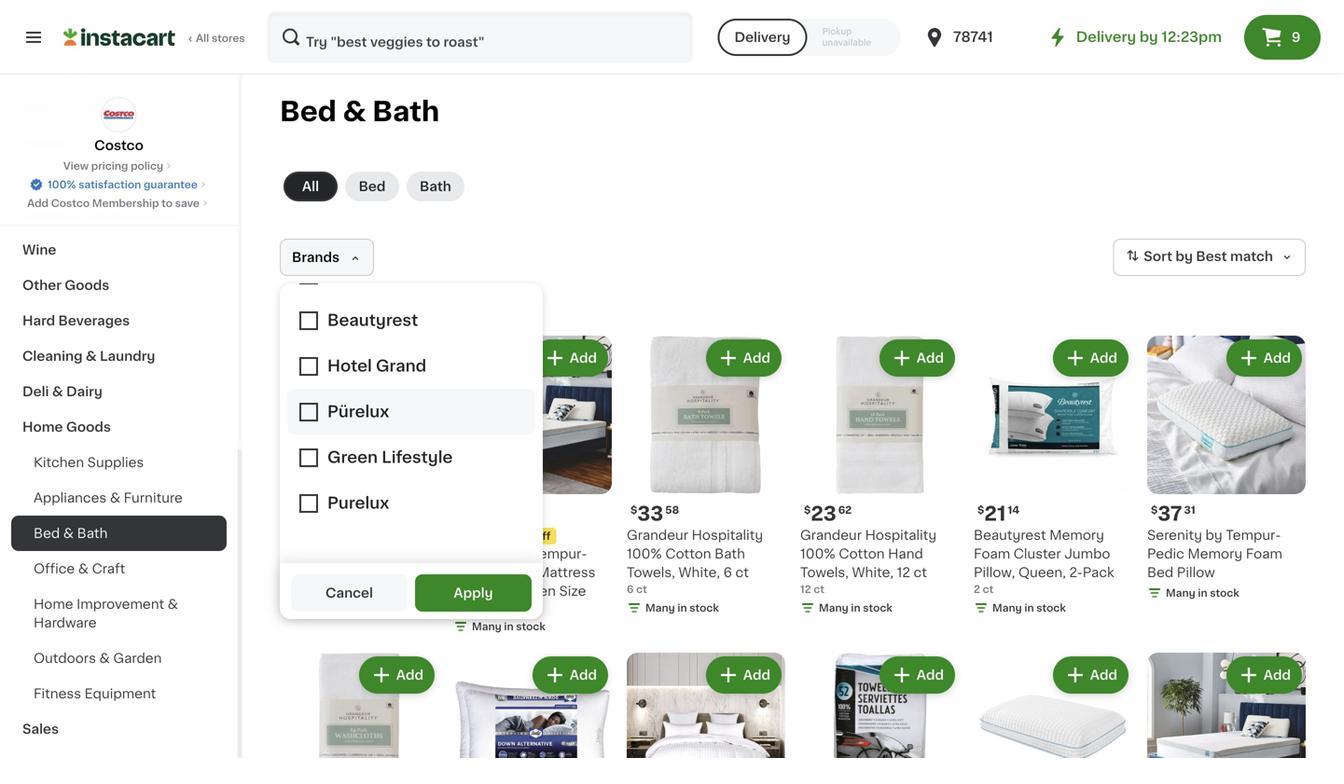 Task type: vqa. For each thing, say whether or not it's contained in the screenshot.


Task type: describe. For each thing, give the bounding box(es) containing it.
pack
[[280, 585, 312, 598]]

many in stock for 62
[[298, 603, 372, 613]]

sterling
[[319, 529, 370, 542]]

buy 1, get $30 off
[[459, 531, 551, 541]]

match
[[1230, 250, 1273, 263]]

home goods
[[22, 421, 111, 434]]

cider
[[71, 102, 108, 115]]

bath link
[[407, 172, 464, 201]]

topper
[[453, 585, 499, 598]]

hard
[[22, 314, 55, 327]]

33
[[637, 504, 663, 524]]

instacart logo image
[[63, 26, 175, 48]]

many for buy 1, get $30 off
[[472, 622, 501, 632]]

pack
[[1083, 566, 1114, 579]]

cancel
[[326, 587, 373, 600]]

product group containing 37
[[1147, 336, 1306, 604]]

bed & bath link
[[11, 516, 227, 551]]

in for buy 1, get $30 off
[[504, 622, 514, 632]]

view pricing policy
[[63, 161, 163, 171]]

2 inside beautyrest memory foam cluster jumbo pillow, queen, 2-pack 2 ct
[[974, 584, 980, 595]]

2- inside beautyrest memory foam cluster jumbo pillow, queen, 2-pack 2 ct
[[1069, 566, 1083, 579]]

foam inside beautyrest memory foam cluster jumbo pillow, queen, 2-pack 2 ct
[[974, 547, 1010, 561]]

wine
[[22, 243, 56, 256]]

stock for 23
[[863, 603, 892, 613]]

guarantee
[[144, 180, 198, 190]]

bed right the all link
[[359, 180, 386, 193]]

kitchen
[[34, 456, 84, 469]]

paper goods
[[22, 173, 110, 186]]

delivery for delivery by 12:23pm
[[1076, 30, 1136, 44]]

cotton for 23
[[839, 547, 885, 561]]

deli & dairy
[[22, 385, 102, 398]]

home improvement & hardware
[[34, 598, 178, 630]]

cotton for 33
[[665, 547, 711, 561]]

100% satisfaction guarantee button
[[29, 173, 209, 192]]

kitchen supplies
[[34, 456, 144, 469]]

satisfaction
[[78, 180, 141, 190]]

9 button
[[1244, 15, 1321, 60]]

many for 21
[[992, 603, 1022, 613]]

buy
[[459, 531, 480, 541]]

laundry
[[100, 350, 155, 363]]

$ 37 31
[[1151, 504, 1195, 524]]

appliances
[[34, 492, 107, 505]]

all for all
[[302, 180, 319, 193]]

appliances & furniture
[[34, 492, 183, 505]]

beverages
[[58, 314, 130, 327]]

cancel button
[[291, 575, 408, 612]]

queen,
[[1019, 566, 1066, 579]]

1 vertical spatial costco
[[51, 198, 90, 208]]

many for 33
[[645, 603, 675, 613]]

other goods link
[[11, 268, 227, 303]]

37
[[1158, 504, 1182, 524]]

sales link
[[11, 712, 227, 747]]

delivery button
[[718, 19, 807, 56]]

$ 21 14
[[977, 504, 1020, 524]]

100% for 23
[[800, 547, 835, 561]]

foam inside 'serenity by tempur- pedic memory foam bed pillow'
[[1246, 547, 1282, 561]]

improvement
[[77, 598, 164, 611]]

brands button
[[280, 239, 374, 276]]

serenity for memory
[[1147, 529, 1202, 542]]

office & craft link
[[11, 551, 227, 587]]

hospitality for 33
[[692, 529, 763, 542]]

view pricing policy link
[[63, 159, 175, 173]]

31
[[1184, 505, 1195, 515]]

tempur- for inch
[[532, 547, 587, 561]]

1 23 from the left
[[290, 504, 316, 524]]

furniture
[[124, 492, 183, 505]]

0 vertical spatial 12
[[897, 566, 910, 579]]

1 horizontal spatial bed & bath
[[280, 98, 440, 125]]

off
[[535, 531, 551, 541]]

many for 62
[[298, 603, 328, 613]]

outdoors & garden
[[34, 652, 162, 665]]

serenity for 3
[[453, 547, 508, 561]]

costco logo image
[[101, 97, 137, 132]]

9
[[1292, 31, 1301, 44]]

stock for 21
[[1036, 603, 1066, 613]]

queen
[[512, 585, 556, 598]]

bed up office
[[34, 527, 60, 540]]

58
[[665, 505, 679, 515]]

many down pillow in the bottom right of the page
[[1166, 588, 1195, 598]]

14
[[1008, 505, 1020, 515]]

policy
[[131, 161, 163, 171]]

health & personal care
[[22, 208, 179, 221]]

delivery for delivery
[[734, 31, 791, 44]]

pedic for pillow
[[1147, 547, 1184, 561]]

2- inside sealy sterling collection down- alternative pillow, 2- pack
[[399, 566, 412, 579]]

bed up the all link
[[280, 98, 336, 125]]

paper goods link
[[11, 161, 227, 197]]

100% inside button
[[48, 180, 76, 190]]

home for home goods
[[22, 421, 63, 434]]

apply
[[454, 587, 493, 600]]

& inside home improvement & hardware
[[168, 598, 178, 611]]

& for deli & dairy link
[[52, 385, 63, 398]]

office
[[34, 562, 75, 575]]

office & craft
[[34, 562, 125, 575]]

add costco membership to save
[[27, 198, 200, 208]]

equipment
[[85, 687, 156, 700]]

1,
[[482, 531, 489, 541]]

liquor
[[22, 137, 65, 150]]

deli
[[22, 385, 49, 398]]

towels, for 23
[[800, 566, 849, 579]]

service type group
[[718, 19, 901, 56]]

in for 33
[[677, 603, 687, 613]]

many in stock for 21
[[992, 603, 1066, 613]]

pillow, for cluster
[[974, 566, 1015, 579]]

ct inside beautyrest memory foam cluster jumbo pillow, queen, 2-pack 2 ct
[[983, 584, 994, 595]]

sales
[[22, 723, 59, 736]]

fitness equipment link
[[11, 676, 227, 712]]

add costco membership to save link
[[27, 196, 211, 211]]

& for health & personal care link
[[70, 208, 81, 221]]

jumbo
[[1064, 547, 1110, 561]]

grandeur for 23
[[800, 529, 862, 542]]

many in stock for 23
[[819, 603, 892, 613]]

best match
[[1196, 250, 1273, 263]]

in for 23
[[851, 603, 860, 613]]

12:23pm
[[1162, 30, 1222, 44]]

1 horizontal spatial costco
[[94, 139, 143, 152]]

$30
[[512, 531, 533, 541]]

stock for 33
[[690, 603, 719, 613]]

in for 21
[[1024, 603, 1034, 613]]

beer
[[22, 102, 54, 115]]

$162.99 element
[[453, 502, 612, 526]]

cleaning & laundry
[[22, 350, 155, 363]]

delivery by 12:23pm link
[[1046, 26, 1222, 48]]

all link
[[284, 172, 338, 201]]

goods for paper goods
[[65, 173, 110, 186]]

by for serenity by tempur- pedic memory foam bed pillow
[[1206, 529, 1222, 542]]

& for the office & craft link
[[78, 562, 89, 575]]

grandeur for 33
[[627, 529, 688, 542]]

hospitality for 23
[[865, 529, 937, 542]]

tempur- for foam
[[1226, 529, 1281, 542]]

many in stock for buy 1, get $30 off
[[472, 622, 545, 632]]

mattress
[[537, 566, 596, 579]]

memory inside 'serenity by tempur- pedic memory foam bed pillow'
[[1188, 547, 1242, 561]]

outdoors
[[34, 652, 96, 665]]

goods for home goods
[[66, 421, 111, 434]]



Task type: locate. For each thing, give the bounding box(es) containing it.
bed & bath down appliances
[[34, 527, 108, 540]]

1 horizontal spatial memory
[[1188, 547, 1242, 561]]

None search field
[[267, 11, 693, 63]]

& right beer
[[57, 102, 68, 115]]

$ for 21
[[977, 505, 984, 515]]

care
[[147, 208, 179, 221]]

Search field
[[269, 13, 692, 62]]

&
[[343, 98, 366, 125], [57, 102, 68, 115], [70, 208, 81, 221], [86, 350, 97, 363], [52, 385, 63, 398], [110, 492, 120, 505], [63, 527, 74, 540], [78, 562, 89, 575], [168, 598, 178, 611], [99, 652, 110, 665]]

pedic up pillow in the bottom right of the page
[[1147, 547, 1184, 561]]

beer & cider
[[22, 102, 108, 115]]

1 vertical spatial all
[[302, 180, 319, 193]]

1 vertical spatial goods
[[65, 279, 109, 292]]

memory up the jumbo at right
[[1049, 529, 1104, 542]]

pillow, for down-
[[354, 566, 395, 579]]

hard beverages
[[22, 314, 130, 327]]

$ left 14
[[977, 505, 984, 515]]

save
[[175, 198, 200, 208]]

2- down the jumbo at right
[[1069, 566, 1083, 579]]

1 vertical spatial home
[[34, 598, 73, 611]]

by for sort by
[[1176, 250, 1193, 263]]

stock for buy 1, get $30 off
[[516, 622, 545, 632]]

in down "cancel"
[[330, 603, 340, 613]]

many down grandeur hospitality 100% cotton bath towels, white, 6 ct 6 ct
[[645, 603, 675, 613]]

personal
[[84, 208, 143, 221]]

wine link
[[11, 232, 227, 268]]

1 horizontal spatial all
[[302, 180, 319, 193]]

0 horizontal spatial 23
[[290, 504, 316, 524]]

in inside serenity by tempur- pedic 3 inch mattress topper - queen size 3 in
[[463, 603, 472, 613]]

serenity down $ 37 31
[[1147, 529, 1202, 542]]

62 inside 23 62
[[318, 505, 331, 515]]

21
[[984, 504, 1006, 524]]

1 vertical spatial memory
[[1188, 547, 1242, 561]]

& down appliances
[[63, 527, 74, 540]]

bath
[[372, 98, 440, 125], [420, 180, 451, 193], [77, 527, 108, 540], [715, 547, 745, 561]]

$ left 58
[[630, 505, 637, 515]]

2 pillow, from the left
[[974, 566, 1015, 579]]

2-
[[399, 566, 412, 579], [1069, 566, 1083, 579]]

white, inside grandeur hospitality 100% cotton bath towels, white, 6 ct 6 ct
[[679, 566, 720, 579]]

$ for 33
[[630, 505, 637, 515]]

3
[[494, 566, 502, 579], [453, 603, 460, 613]]

fitness
[[34, 687, 81, 700]]

2 hospitality from the left
[[865, 529, 937, 542]]

stock down grandeur hospitality 100% cotton bath towels, white, 6 ct 6 ct
[[690, 603, 719, 613]]

cotton inside grandeur hospitality 100% cotton bath towels, white, 6 ct 6 ct
[[665, 547, 711, 561]]

100% satisfaction guarantee
[[48, 180, 198, 190]]

0 vertical spatial home
[[22, 421, 63, 434]]

all stores link
[[63, 11, 246, 63]]

hardware
[[34, 617, 97, 630]]

serenity inside 'serenity by tempur- pedic memory foam bed pillow'
[[1147, 529, 1202, 542]]

memory up pillow in the bottom right of the page
[[1188, 547, 1242, 561]]

in down grandeur hospitality 100% cotton bath towels, white, 6 ct 6 ct
[[677, 603, 687, 613]]

2 grandeur from the left
[[800, 529, 862, 542]]

sort by
[[1144, 250, 1193, 263]]

many in stock down pillow in the bottom right of the page
[[1166, 588, 1239, 598]]

1 horizontal spatial serenity
[[1147, 529, 1202, 542]]

add button
[[361, 341, 433, 375], [534, 341, 606, 375], [708, 341, 780, 375], [881, 341, 953, 375], [1055, 341, 1127, 375], [1228, 341, 1300, 375], [361, 658, 433, 692], [534, 658, 606, 692], [708, 658, 780, 692], [881, 658, 953, 692], [1055, 658, 1127, 692], [1228, 658, 1300, 692]]

costco down paper goods
[[51, 198, 90, 208]]

many in stock down grandeur hospitality 100% cotton hand towels, white, 12 ct 12 ct
[[819, 603, 892, 613]]

serenity by tempur- pedic memory foam bed pillow
[[1147, 529, 1282, 579]]

2 2 from the left
[[974, 584, 980, 595]]

100% down view
[[48, 180, 76, 190]]

serenity inside serenity by tempur- pedic 3 inch mattress topper - queen size 3 in
[[453, 547, 508, 561]]

& right improvement
[[168, 598, 178, 611]]

0 horizontal spatial 2-
[[399, 566, 412, 579]]

2 towels, from the left
[[800, 566, 849, 579]]

many in stock down "cancel"
[[298, 603, 372, 613]]

product group containing 21
[[974, 336, 1132, 619]]

by right sort
[[1176, 250, 1193, 263]]

0 vertical spatial goods
[[65, 173, 110, 186]]

$ for 37
[[1151, 505, 1158, 515]]

many in stock down -
[[472, 622, 545, 632]]

many in stock down grandeur hospitality 100% cotton bath towels, white, 6 ct 6 ct
[[645, 603, 719, 613]]

towels, inside grandeur hospitality 100% cotton hand towels, white, 12 ct 12 ct
[[800, 566, 849, 579]]

& for bed & bath link
[[63, 527, 74, 540]]

cleaning
[[22, 350, 83, 363]]

0 horizontal spatial pillow,
[[354, 566, 395, 579]]

product group containing 33
[[627, 336, 785, 619]]

78741 button
[[923, 11, 1035, 63]]

many down apply button
[[472, 622, 501, 632]]

alternative
[[280, 566, 351, 579]]

0 horizontal spatial towels,
[[627, 566, 675, 579]]

delivery
[[1076, 30, 1136, 44], [734, 31, 791, 44]]

1 horizontal spatial towels,
[[800, 566, 849, 579]]

3 $ from the left
[[977, 505, 984, 515]]

stores
[[212, 33, 245, 43]]

0 horizontal spatial hospitality
[[692, 529, 763, 542]]

bed & bath inside bed & bath link
[[34, 527, 108, 540]]

by inside serenity by tempur- pedic 3 inch mattress topper - queen size 3 in
[[512, 547, 529, 561]]

1 $ from the left
[[630, 505, 637, 515]]

2 23 from the left
[[811, 504, 836, 524]]

ct
[[735, 566, 749, 579], [914, 566, 927, 579], [289, 584, 300, 595], [636, 584, 647, 595], [814, 584, 824, 595], [983, 584, 994, 595]]

stock down grandeur hospitality 100% cotton hand towels, white, 12 ct 12 ct
[[863, 603, 892, 613]]

delivery inside button
[[734, 31, 791, 44]]

0 horizontal spatial 12
[[800, 584, 811, 595]]

electronics link
[[11, 55, 227, 90]]

tempur- inside 'serenity by tempur- pedic memory foam bed pillow'
[[1226, 529, 1281, 542]]

0 horizontal spatial serenity
[[453, 547, 508, 561]]

cotton
[[665, 547, 711, 561], [839, 547, 885, 561]]

tempur- inside serenity by tempur- pedic 3 inch mattress topper - queen size 3 in
[[532, 547, 587, 561]]

1 vertical spatial 3
[[453, 603, 460, 613]]

best
[[1196, 250, 1227, 263]]

beer & cider link
[[11, 90, 227, 126]]

cotton down 58
[[665, 547, 711, 561]]

white, for 33
[[679, 566, 720, 579]]

stock down queen
[[516, 622, 545, 632]]

liquor link
[[11, 126, 227, 161]]

delivery by 12:23pm
[[1076, 30, 1222, 44]]

$ inside $ 33 58
[[630, 505, 637, 515]]

& left garden
[[99, 652, 110, 665]]

$ inside the $ 21 14
[[977, 505, 984, 515]]

2 down alternative
[[280, 584, 286, 595]]

1 vertical spatial 12
[[800, 584, 811, 595]]

100% inside grandeur hospitality 100% cotton bath towels, white, 6 ct 6 ct
[[627, 547, 662, 561]]

3 down apply
[[453, 603, 460, 613]]

pedic up topper
[[453, 566, 490, 579]]

many in stock
[[1166, 588, 1239, 598], [298, 603, 372, 613], [645, 603, 719, 613], [819, 603, 892, 613], [992, 603, 1066, 613], [472, 622, 545, 632]]

white, for 23
[[852, 566, 894, 579]]

100% down $ 23 62 at the bottom
[[800, 547, 835, 561]]

0 horizontal spatial costco
[[51, 198, 90, 208]]

62
[[318, 505, 331, 515], [838, 505, 852, 515]]

12 down $ 23 62 at the bottom
[[800, 584, 811, 595]]

goods for other goods
[[65, 279, 109, 292]]

towels, for 33
[[627, 566, 675, 579]]

0 vertical spatial 3
[[494, 566, 502, 579]]

1 horizontal spatial delivery
[[1076, 30, 1136, 44]]

stock
[[1210, 588, 1239, 598], [343, 603, 372, 613], [690, 603, 719, 613], [863, 603, 892, 613], [1036, 603, 1066, 613], [516, 622, 545, 632]]

2 vertical spatial goods
[[66, 421, 111, 434]]

1 horizontal spatial pedic
[[1147, 547, 1184, 561]]

& left craft
[[78, 562, 89, 575]]

down-
[[350, 547, 394, 561]]

stock down "cancel"
[[343, 603, 372, 613]]

goods down view
[[65, 173, 110, 186]]

towels, inside grandeur hospitality 100% cotton bath towels, white, 6 ct 6 ct
[[627, 566, 675, 579]]

0 horizontal spatial tempur-
[[532, 547, 587, 561]]

& for cleaning & laundry link
[[86, 350, 97, 363]]

grandeur inside grandeur hospitality 100% cotton bath towels, white, 6 ct 6 ct
[[627, 529, 688, 542]]

0 horizontal spatial bed & bath
[[34, 527, 108, 540]]

0 vertical spatial pedic
[[1147, 547, 1184, 561]]

bed
[[280, 98, 336, 125], [359, 180, 386, 193], [34, 527, 60, 540], [1147, 566, 1174, 579]]

home inside home improvement & hardware
[[34, 598, 73, 611]]

bed inside 'serenity by tempur- pedic memory foam bed pillow'
[[1147, 566, 1174, 579]]

by left 12:23pm
[[1140, 30, 1158, 44]]

view
[[63, 161, 89, 171]]

1 vertical spatial bed & bath
[[34, 527, 108, 540]]

1 towels, from the left
[[627, 566, 675, 579]]

kitchen supplies link
[[11, 445, 227, 480]]

-
[[503, 585, 508, 598]]

2 horizontal spatial 100%
[[800, 547, 835, 561]]

many down grandeur hospitality 100% cotton hand towels, white, 12 ct 12 ct
[[819, 603, 848, 613]]

2 cotton from the left
[[839, 547, 885, 561]]

& right deli on the left bottom
[[52, 385, 63, 398]]

1 horizontal spatial cotton
[[839, 547, 885, 561]]

white, down hand
[[852, 566, 894, 579]]

2- left apply button
[[399, 566, 412, 579]]

0 horizontal spatial memory
[[1049, 529, 1104, 542]]

23 up 'sealy'
[[290, 504, 316, 524]]

goods up beverages
[[65, 279, 109, 292]]

bed & bath up bed link on the left
[[280, 98, 440, 125]]

pedic inside 'serenity by tempur- pedic memory foam bed pillow'
[[1147, 547, 1184, 561]]

0 vertical spatial serenity
[[1147, 529, 1202, 542]]

bed left pillow in the bottom right of the page
[[1147, 566, 1174, 579]]

all left 'stores'
[[196, 33, 209, 43]]

1 horizontal spatial 2-
[[1069, 566, 1083, 579]]

bed & bath
[[280, 98, 440, 125], [34, 527, 108, 540]]

stock for 62
[[343, 603, 372, 613]]

2 62 from the left
[[838, 505, 852, 515]]

$ for 23
[[804, 505, 811, 515]]

0 vertical spatial all
[[196, 33, 209, 43]]

memory inside beautyrest memory foam cluster jumbo pillow, queen, 2-pack 2 ct
[[1049, 529, 1104, 542]]

by up pillow in the bottom right of the page
[[1206, 529, 1222, 542]]

home improvement & hardware link
[[11, 587, 227, 641]]

6
[[723, 566, 732, 579], [627, 584, 634, 595]]

towels, down 33
[[627, 566, 675, 579]]

serenity down 1,
[[453, 547, 508, 561]]

23 up grandeur hospitality 100% cotton hand towels, white, 12 ct 12 ct
[[811, 504, 836, 524]]

grandeur inside grandeur hospitality 100% cotton hand towels, white, 12 ct 12 ct
[[800, 529, 862, 542]]

1 horizontal spatial foam
[[1246, 547, 1282, 561]]

$ up grandeur hospitality 100% cotton hand towels, white, 12 ct 12 ct
[[804, 505, 811, 515]]

4 $ from the left
[[1151, 505, 1158, 515]]

size
[[559, 585, 586, 598]]

many down pack
[[298, 603, 328, 613]]

goods inside "link"
[[65, 173, 110, 186]]

cleaning & laundry link
[[11, 339, 227, 374]]

grandeur down $ 33 58
[[627, 529, 688, 542]]

0 vertical spatial 6
[[723, 566, 732, 579]]

in down -
[[504, 622, 514, 632]]

0 horizontal spatial foam
[[974, 547, 1010, 561]]

2 2- from the left
[[1069, 566, 1083, 579]]

1 62 from the left
[[318, 505, 331, 515]]

costco link
[[94, 97, 143, 155]]

grandeur down $ 23 62 at the bottom
[[800, 529, 862, 542]]

goods
[[65, 173, 110, 186], [65, 279, 109, 292], [66, 421, 111, 434]]

collection
[[280, 547, 347, 561]]

0 horizontal spatial cotton
[[665, 547, 711, 561]]

hard beverages link
[[11, 303, 227, 339]]

$ inside $ 23 62
[[804, 505, 811, 515]]

0 horizontal spatial grandeur
[[627, 529, 688, 542]]

0 horizontal spatial 6
[[627, 584, 634, 595]]

to
[[162, 198, 173, 208]]

grandeur
[[627, 529, 688, 542], [800, 529, 862, 542]]

1 horizontal spatial hospitality
[[865, 529, 937, 542]]

stock down queen,
[[1036, 603, 1066, 613]]

pricing
[[91, 161, 128, 171]]

62 up grandeur hospitality 100% cotton hand towels, white, 12 ct 12 ct
[[838, 505, 852, 515]]

all left bed link on the left
[[302, 180, 319, 193]]

pedic for topper
[[453, 566, 490, 579]]

1 2 from the left
[[280, 584, 286, 595]]

cotton inside grandeur hospitality 100% cotton hand towels, white, 12 ct 12 ct
[[839, 547, 885, 561]]

1 vertical spatial 6
[[627, 584, 634, 595]]

& up bed link on the left
[[343, 98, 366, 125]]

1 horizontal spatial white,
[[852, 566, 894, 579]]

by inside 'serenity by tempur- pedic memory foam bed pillow'
[[1206, 529, 1222, 542]]

hospitality inside grandeur hospitality 100% cotton hand towels, white, 12 ct 12 ct
[[865, 529, 937, 542]]

craft
[[92, 562, 125, 575]]

& for appliances & furniture link
[[110, 492, 120, 505]]

foam
[[974, 547, 1010, 561], [1246, 547, 1282, 561]]

2 $ from the left
[[804, 505, 811, 515]]

0 vertical spatial memory
[[1049, 529, 1104, 542]]

pillow, down the down-
[[354, 566, 395, 579]]

0 horizontal spatial white,
[[679, 566, 720, 579]]

beautyrest memory foam cluster jumbo pillow, queen, 2-pack 2 ct
[[974, 529, 1114, 595]]

cotton left hand
[[839, 547, 885, 561]]

1 vertical spatial pedic
[[453, 566, 490, 579]]

1 horizontal spatial 62
[[838, 505, 852, 515]]

$ left 31
[[1151, 505, 1158, 515]]

0 horizontal spatial 62
[[318, 505, 331, 515]]

& for outdoors & garden link
[[99, 652, 110, 665]]

100% for 33
[[627, 547, 662, 561]]

& right health
[[70, 208, 81, 221]]

by inside 'field'
[[1176, 250, 1193, 263]]

1 2- from the left
[[399, 566, 412, 579]]

& down beverages
[[86, 350, 97, 363]]

by down $30
[[512, 547, 529, 561]]

all for all stores
[[196, 33, 209, 43]]

hospitality inside grandeur hospitality 100% cotton bath towels, white, 6 ct 6 ct
[[692, 529, 763, 542]]

health & personal care link
[[11, 197, 227, 232]]

1 horizontal spatial 3
[[494, 566, 502, 579]]

goods up kitchen supplies
[[66, 421, 111, 434]]

by for serenity by tempur- pedic 3 inch mattress topper - queen size 3 in
[[512, 547, 529, 561]]

sealy sterling collection down- alternative pillow, 2- pack
[[280, 529, 412, 598]]

62 up sterling
[[318, 505, 331, 515]]

3 left inch
[[494, 566, 502, 579]]

1 horizontal spatial pillow,
[[974, 566, 1015, 579]]

garden
[[113, 652, 162, 665]]

by for delivery by 12:23pm
[[1140, 30, 1158, 44]]

in for 62
[[330, 603, 340, 613]]

cluster
[[1014, 547, 1061, 561]]

bed link
[[345, 172, 399, 201]]

apply button
[[415, 575, 532, 612]]

1 horizontal spatial 12
[[897, 566, 910, 579]]

1 horizontal spatial 2
[[974, 584, 980, 595]]

& down supplies
[[110, 492, 120, 505]]

towels,
[[627, 566, 675, 579], [800, 566, 849, 579]]

2 foam from the left
[[1246, 547, 1282, 561]]

100% inside grandeur hospitality 100% cotton hand towels, white, 12 ct 12 ct
[[800, 547, 835, 561]]

home
[[22, 421, 63, 434], [34, 598, 73, 611]]

get
[[492, 531, 510, 541]]

0 vertical spatial tempur-
[[1226, 529, 1281, 542]]

1 hospitality from the left
[[692, 529, 763, 542]]

0 horizontal spatial delivery
[[734, 31, 791, 44]]

costco up "view pricing policy" link
[[94, 139, 143, 152]]

many for 23
[[819, 603, 848, 613]]

1 grandeur from the left
[[627, 529, 688, 542]]

1 horizontal spatial grandeur
[[800, 529, 862, 542]]

pillow, inside sealy sterling collection down- alternative pillow, 2- pack
[[354, 566, 395, 579]]

pillow, down beautyrest
[[974, 566, 1015, 579]]

0 horizontal spatial all
[[196, 33, 209, 43]]

all stores
[[196, 33, 245, 43]]

1 vertical spatial tempur-
[[532, 547, 587, 561]]

1 horizontal spatial 100%
[[627, 547, 662, 561]]

stock down pillow in the bottom right of the page
[[1210, 588, 1239, 598]]

0 vertical spatial costco
[[94, 139, 143, 152]]

in down queen,
[[1024, 603, 1034, 613]]

1 foam from the left
[[974, 547, 1010, 561]]

bath inside grandeur hospitality 100% cotton bath towels, white, 6 ct 6 ct
[[715, 547, 745, 561]]

1 horizontal spatial 23
[[811, 504, 836, 524]]

0 horizontal spatial 3
[[453, 603, 460, 613]]

1 horizontal spatial tempur-
[[1226, 529, 1281, 542]]

& for beer & cider link
[[57, 102, 68, 115]]

many in stock for 33
[[645, 603, 719, 613]]

many down queen,
[[992, 603, 1022, 613]]

deli & dairy link
[[11, 374, 227, 409]]

2 ct
[[280, 584, 300, 595]]

paper
[[22, 173, 62, 186]]

0 horizontal spatial pedic
[[453, 566, 490, 579]]

other goods
[[22, 279, 109, 292]]

product group
[[280, 336, 438, 619], [453, 336, 612, 638], [627, 336, 785, 619], [800, 336, 959, 619], [974, 336, 1132, 619], [1147, 336, 1306, 604], [280, 653, 438, 758], [453, 653, 612, 758], [627, 653, 785, 758], [800, 653, 959, 758], [974, 653, 1132, 758], [1147, 653, 1306, 758]]

white, inside grandeur hospitality 100% cotton hand towels, white, 12 ct 12 ct
[[852, 566, 894, 579]]

home down deli on the left bottom
[[22, 421, 63, 434]]

white, down 58
[[679, 566, 720, 579]]

pillow
[[1177, 566, 1215, 579]]

grandeur hospitality 100% cotton bath towels, white, 6 ct 6 ct
[[627, 529, 763, 595]]

2 white, from the left
[[852, 566, 894, 579]]

pedic inside serenity by tempur- pedic 3 inch mattress topper - queen size 3 in
[[453, 566, 490, 579]]

62 inside $ 23 62
[[838, 505, 852, 515]]

health
[[22, 208, 67, 221]]

hospitality
[[692, 529, 763, 542], [865, 529, 937, 542]]

2 down beautyrest
[[974, 584, 980, 595]]

in down apply
[[463, 603, 472, 613]]

in down pillow in the bottom right of the page
[[1198, 588, 1207, 598]]

1 pillow, from the left
[[354, 566, 395, 579]]

100% down 33
[[627, 547, 662, 561]]

78741
[[953, 30, 993, 44]]

1 vertical spatial serenity
[[453, 547, 508, 561]]

towels, down $ 23 62 at the bottom
[[800, 566, 849, 579]]

0 vertical spatial bed & bath
[[280, 98, 440, 125]]

beautyrest
[[974, 529, 1046, 542]]

many in stock down queen,
[[992, 603, 1066, 613]]

goods inside 'link'
[[65, 279, 109, 292]]

pillow, inside beautyrest memory foam cluster jumbo pillow, queen, 2-pack 2 ct
[[974, 566, 1015, 579]]

0 horizontal spatial 100%
[[48, 180, 76, 190]]

Best match Sort by field
[[1113, 239, 1306, 276]]

1 horizontal spatial 6
[[723, 566, 732, 579]]

12 down hand
[[897, 566, 910, 579]]

0 horizontal spatial 2
[[280, 584, 286, 595]]

home up hardware on the bottom
[[34, 598, 73, 611]]

in down grandeur hospitality 100% cotton hand towels, white, 12 ct 12 ct
[[851, 603, 860, 613]]

1 cotton from the left
[[665, 547, 711, 561]]

$ inside $ 37 31
[[1151, 505, 1158, 515]]

1 white, from the left
[[679, 566, 720, 579]]

home for home improvement & hardware
[[34, 598, 73, 611]]



